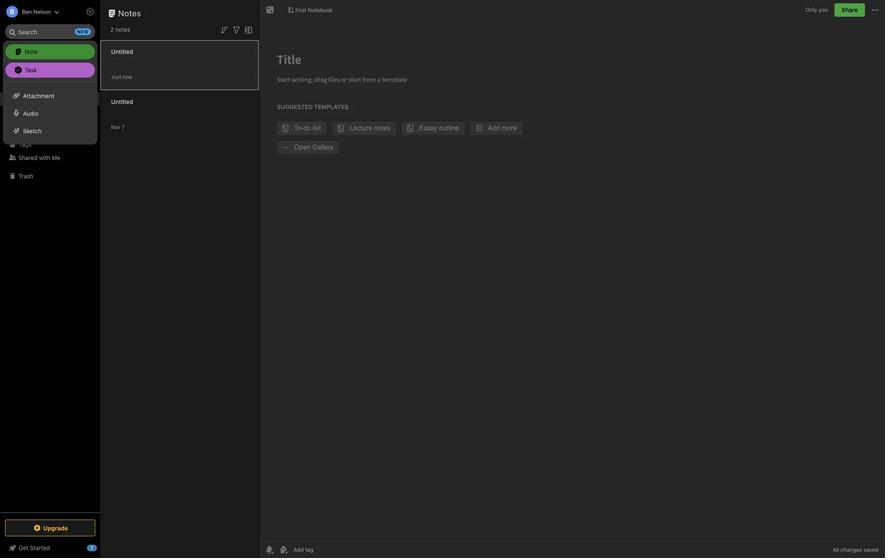 Task type: vqa. For each thing, say whether or not it's contained in the screenshot.
Show
no



Task type: describe. For each thing, give the bounding box(es) containing it.
all changes saved
[[833, 546, 878, 553]]

trash link
[[0, 169, 100, 183]]

Sort options field
[[219, 24, 229, 35]]

upgrade button
[[5, 520, 95, 536]]

tasks button
[[0, 106, 100, 119]]

shortcuts button
[[0, 79, 100, 92]]

with
[[39, 154, 50, 161]]

7 inside help and learning task checklist field
[[91, 545, 93, 551]]

notebook
[[308, 7, 333, 13]]

Note Editor text field
[[259, 40, 885, 541]]

more actions image
[[870, 5, 880, 15]]

note creation menu element
[[5, 43, 95, 79]]

expand notebooks image
[[2, 127, 9, 134]]

Account field
[[0, 3, 59, 20]]

you
[[819, 6, 828, 13]]

shared with me
[[18, 154, 60, 161]]

share
[[842, 6, 858, 13]]

first notebook
[[295, 7, 333, 13]]

note
[[25, 48, 38, 55]]

nelson
[[33, 8, 51, 15]]

add tag image
[[279, 545, 289, 555]]

get started
[[19, 544, 50, 551]]

saved
[[864, 546, 878, 553]]

ben nelson
[[22, 8, 51, 15]]

only
[[806, 6, 817, 13]]

More actions field
[[870, 3, 880, 17]]

task button
[[5, 63, 95, 78]]

notebooks
[[19, 127, 48, 134]]

Help and Learning task checklist field
[[0, 541, 100, 555]]

home link
[[0, 66, 100, 79]]

untitled for now
[[111, 48, 133, 55]]

new button
[[5, 44, 95, 59]]

only you
[[806, 6, 828, 13]]

shared
[[18, 154, 37, 161]]

audio
[[23, 110, 38, 117]]

Search text field
[[11, 24, 89, 39]]

first notebook button
[[285, 4, 336, 16]]

settings image
[[85, 7, 95, 17]]

shortcuts
[[19, 82, 45, 89]]

note button
[[5, 44, 95, 59]]

nov
[[111, 124, 120, 130]]

expand note image
[[265, 5, 275, 15]]



Task type: locate. For each thing, give the bounding box(es) containing it.
1 vertical spatial 7
[[91, 545, 93, 551]]

attachment
[[23, 92, 54, 99]]

upgrade
[[43, 524, 68, 532]]

tasks
[[18, 109, 34, 116]]

trash
[[18, 172, 33, 179]]

2 notes
[[110, 26, 130, 33]]

new
[[77, 29, 89, 34]]

0 vertical spatial untitled
[[111, 48, 133, 55]]

get
[[19, 544, 28, 551]]

just
[[111, 74, 121, 80]]

1 horizontal spatial 7
[[122, 124, 125, 130]]

started
[[30, 544, 50, 551]]

new
[[18, 48, 30, 55]]

2 untitled from the top
[[111, 98, 133, 105]]

me
[[52, 154, 60, 161]]

attachment button
[[3, 87, 97, 104]]

first
[[295, 7, 306, 13]]

untitled down just now
[[111, 98, 133, 105]]

0 vertical spatial notes
[[118, 8, 141, 18]]

new search field
[[11, 24, 91, 39]]

click to collapse image
[[97, 543, 103, 553]]

tree
[[0, 66, 100, 512]]

7 right nov
[[122, 124, 125, 130]]

changes
[[841, 546, 862, 553]]

home
[[18, 69, 34, 76]]

tags
[[19, 141, 32, 148]]

Add filters field
[[231, 24, 241, 35]]

0 vertical spatial 7
[[122, 124, 125, 130]]

7
[[122, 124, 125, 130], [91, 545, 93, 551]]

untitled down notes
[[111, 48, 133, 55]]

share button
[[835, 3, 865, 17]]

1 horizontal spatial notes
[[118, 8, 141, 18]]

ben
[[22, 8, 32, 15]]

nov 7
[[111, 124, 125, 130]]

notes link
[[0, 92, 100, 106]]

notes
[[118, 8, 141, 18], [18, 95, 34, 103]]

notebooks link
[[0, 124, 100, 137]]

just now
[[111, 74, 132, 80]]

note window element
[[259, 0, 885, 558]]

task
[[25, 66, 37, 73]]

1 untitled from the top
[[111, 48, 133, 55]]

sketch button
[[3, 122, 97, 140]]

Add tag field
[[293, 546, 355, 553]]

sketch
[[23, 127, 41, 134]]

1 vertical spatial untitled
[[111, 98, 133, 105]]

add a reminder image
[[264, 545, 274, 555]]

0 horizontal spatial notes
[[18, 95, 34, 103]]

shared with me link
[[0, 151, 100, 164]]

add filters image
[[231, 25, 241, 35]]

now
[[123, 74, 132, 80]]

tree containing home
[[0, 66, 100, 512]]

View options field
[[241, 24, 254, 35]]

untitled
[[111, 48, 133, 55], [111, 98, 133, 105]]

audio button
[[3, 104, 97, 122]]

7 left click to collapse image
[[91, 545, 93, 551]]

notes up tasks
[[18, 95, 34, 103]]

notes up notes
[[118, 8, 141, 18]]

untitled for 7
[[111, 98, 133, 105]]

2
[[110, 26, 114, 33]]

tags button
[[0, 137, 100, 151]]

notes
[[115, 26, 130, 33]]

all
[[833, 546, 839, 553]]

1 vertical spatial notes
[[18, 95, 34, 103]]

0 horizontal spatial 7
[[91, 545, 93, 551]]



